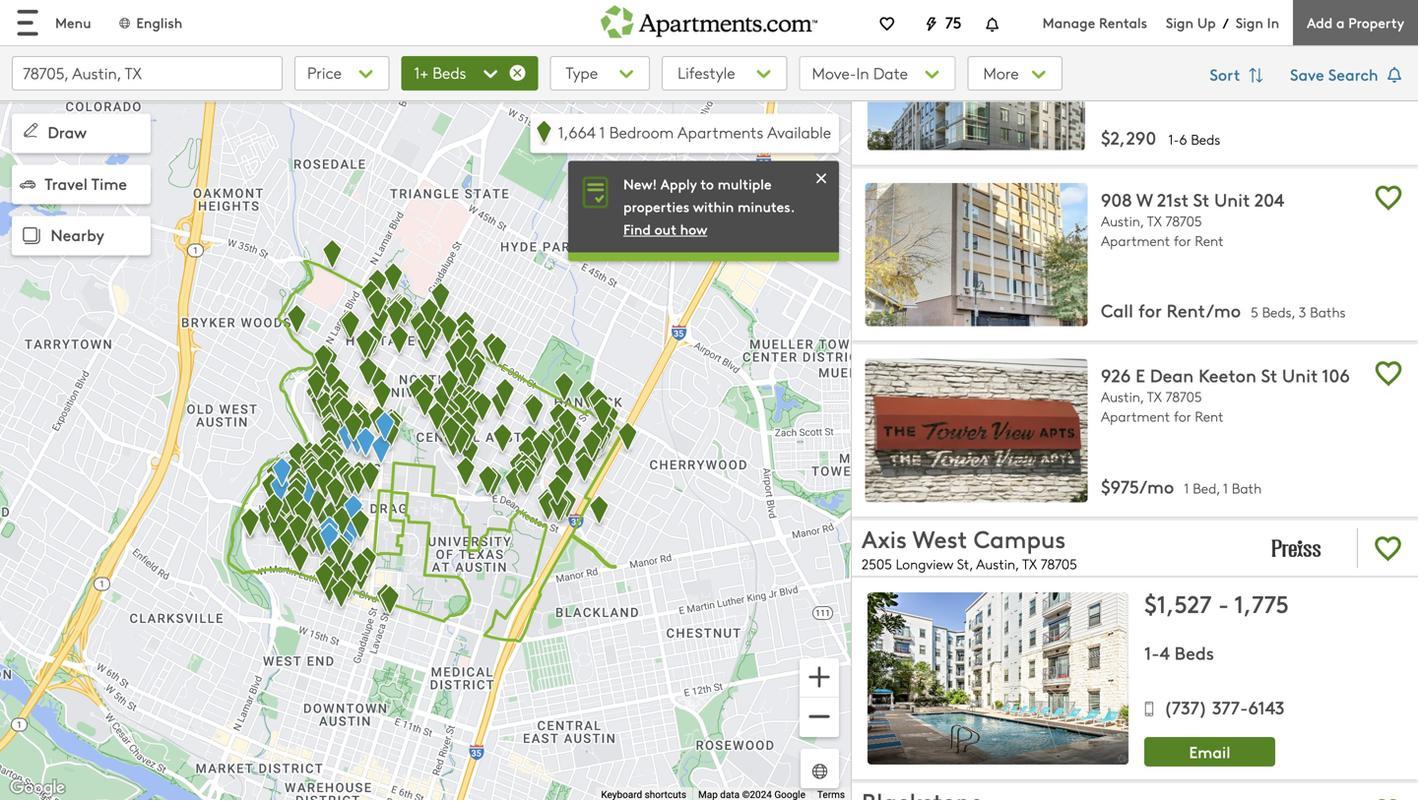 Task type: locate. For each thing, give the bounding box(es) containing it.
beds right 4
[[1175, 641, 1215, 665]]

1 rent from the top
[[1195, 232, 1224, 250]]

tx inside 908 w 21st st unit 204 austin, tx 78705 apartment for rent
[[1147, 212, 1162, 231]]

78705 inside axis west campus 2505 longview st, austin, tx 78705
[[1041, 555, 1078, 574]]

0 vertical spatial austin,
[[1101, 212, 1144, 231]]

rent inside 926 e dean keeton st unit 106 austin, tx 78705 apartment for rent
[[1195, 408, 1224, 426]]

menu button
[[0, 0, 107, 45]]

tx right 908
[[1147, 212, 1162, 231]]

e
[[1136, 363, 1146, 388]]

$975/mo
[[1101, 474, 1175, 499]]

beds inside 1+ beds button
[[433, 62, 466, 83]]

beds for $1,527 - 1,775
[[1175, 641, 1215, 665]]

0 vertical spatial unit
[[1215, 187, 1251, 212]]

78705 right st,
[[1041, 555, 1078, 574]]

st right keeton
[[1261, 363, 1278, 388]]

2 apartment from the top
[[1101, 408, 1171, 426]]

1 horizontal spatial st
[[1261, 363, 1278, 388]]

1 vertical spatial 1-
[[1145, 641, 1160, 665]]

beds right the 1+
[[433, 62, 466, 83]]

78705 inside 926 e dean keeton st unit 106 austin, tx 78705 apartment for rent
[[1166, 388, 1202, 407]]

in left date
[[857, 62, 869, 84]]

21st
[[1157, 187, 1189, 212]]

0 horizontal spatial unit
[[1215, 187, 1251, 212]]

price
[[307, 62, 342, 83]]

beds right 6
[[1191, 130, 1221, 149]]

0 vertical spatial st
[[1194, 187, 1210, 212]]

unit left the 106
[[1283, 363, 1318, 388]]

1 right 1,664
[[599, 121, 605, 143]]

rent
[[1195, 232, 1224, 250], [1195, 408, 1224, 426]]

0 vertical spatial beds
[[433, 62, 466, 83]]

more
[[984, 62, 1023, 84]]

apartments.com logo image
[[601, 0, 818, 38]]

keeton
[[1199, 363, 1257, 388]]

78705 right e
[[1166, 388, 1202, 407]]

map region
[[0, 0, 964, 801]]

multiple
[[718, 174, 772, 193]]

move-
[[812, 62, 857, 84]]

to
[[701, 174, 714, 193]]

1 horizontal spatial unit
[[1283, 363, 1318, 388]]

tx
[[1147, 212, 1162, 231], [1147, 388, 1162, 407], [1023, 555, 1037, 574]]

1 vertical spatial unit
[[1283, 363, 1318, 388]]

new!
[[624, 174, 657, 193]]

1 horizontal spatial 1
[[1184, 479, 1190, 498]]

austin, inside 908 w 21st st unit 204 austin, tx 78705 apartment for rent
[[1101, 212, 1144, 231]]

106
[[1322, 363, 1350, 388]]

west
[[913, 522, 968, 555]]

lifestyle
[[678, 62, 735, 83]]

austin, left "dean"
[[1101, 388, 1144, 407]]

manage
[[1043, 13, 1096, 32]]

english
[[136, 13, 182, 32]]

unit inside 926 e dean keeton st unit 106 austin, tx 78705 apartment for rent
[[1283, 363, 1318, 388]]

in
[[1268, 13, 1280, 32], [857, 62, 869, 84]]

nearby
[[51, 224, 104, 246]]

1 apartment from the top
[[1101, 232, 1171, 250]]

more button
[[968, 56, 1063, 91]]

apartment down w
[[1101, 232, 1171, 250]]

english link
[[117, 13, 182, 32]]

0 horizontal spatial in
[[857, 62, 869, 84]]

2505
[[862, 555, 892, 574]]

tx right st,
[[1023, 555, 1037, 574]]

apartment down e
[[1101, 408, 1171, 426]]

1 vertical spatial tx
[[1147, 388, 1162, 407]]

1 vertical spatial beds
[[1191, 130, 1221, 149]]

out
[[655, 220, 677, 239]]

1 horizontal spatial in
[[1268, 13, 1280, 32]]

Location or Point of Interest text field
[[12, 56, 283, 91]]

0 horizontal spatial sign
[[1166, 13, 1194, 32]]

find
[[624, 220, 651, 239]]

travel time button
[[12, 165, 151, 205]]

0 vertical spatial 78705
[[1166, 212, 1202, 231]]

2 rent from the top
[[1195, 408, 1224, 426]]

78705 for campus
[[1041, 555, 1078, 574]]

-
[[1219, 587, 1229, 620]]

2 vertical spatial tx
[[1023, 555, 1037, 574]]

unit left 204
[[1215, 187, 1251, 212]]

$1,527 - 1,775
[[1145, 587, 1289, 620]]

1 for 1,664
[[599, 121, 605, 143]]

1 vertical spatial in
[[857, 62, 869, 84]]

78705 inside 908 w 21st st unit 204 austin, tx 78705 apartment for rent
[[1166, 212, 1202, 231]]

1 right bed, on the bottom of page
[[1223, 479, 1229, 498]]

austin, right st,
[[976, 555, 1019, 574]]

0 horizontal spatial st
[[1194, 187, 1210, 212]]

apartment
[[1101, 232, 1171, 250], [1101, 408, 1171, 426]]

1 vertical spatial apartment
[[1101, 408, 1171, 426]]

(737) 377-6143
[[1164, 696, 1285, 720]]

st inside 908 w 21st st unit 204 austin, tx 78705 apartment for rent
[[1194, 187, 1210, 212]]

1 vertical spatial 78705
[[1166, 388, 1202, 407]]

2 vertical spatial beds
[[1175, 641, 1215, 665]]

sign left up
[[1166, 13, 1194, 32]]

austin, left 21st in the top right of the page
[[1101, 212, 1144, 231]]

for down "dean"
[[1174, 408, 1192, 426]]

1 vertical spatial st
[[1261, 363, 1278, 388]]

rent up rent/mo
[[1195, 232, 1224, 250]]

type button
[[550, 56, 650, 91]]

1 vertical spatial margin image
[[18, 222, 45, 250]]

0 vertical spatial margin image
[[20, 120, 41, 141]]

margin image
[[20, 120, 41, 141], [18, 222, 45, 250]]

bed,
[[1193, 479, 1220, 498]]

austin, inside axis west campus 2505 longview st, austin, tx 78705
[[976, 555, 1019, 574]]

add a property
[[1307, 13, 1405, 32]]

1+ beds
[[414, 62, 466, 83]]

email
[[1190, 741, 1231, 763]]

st right 21st in the top right of the page
[[1194, 187, 1210, 212]]

sign right /
[[1236, 13, 1264, 32]]

1- right $2,290
[[1169, 130, 1180, 149]]

margin image left draw
[[20, 120, 41, 141]]

apply
[[661, 174, 697, 193]]

1- down $1,527
[[1145, 641, 1160, 665]]

for right call
[[1138, 298, 1162, 323]]

tx inside axis west campus 2505 longview st, austin, tx 78705
[[1023, 555, 1037, 574]]

1 vertical spatial austin,
[[1101, 388, 1144, 407]]

in left add
[[1268, 13, 1280, 32]]

for down 21st in the top right of the page
[[1174, 232, 1192, 250]]

/
[[1223, 13, 1229, 32]]

0 vertical spatial for
[[1174, 232, 1192, 250]]

lifestyle button
[[662, 56, 788, 91]]

1 left bed, on the bottom of page
[[1184, 479, 1190, 498]]

2 vertical spatial 78705
[[1041, 555, 1078, 574]]

in inside manage rentals sign up / sign in
[[1268, 13, 1280, 32]]

0 horizontal spatial 1-
[[1145, 641, 1160, 665]]

for inside 926 e dean keeton st unit 106 austin, tx 78705 apartment for rent
[[1174, 408, 1192, 426]]

st,
[[957, 555, 973, 574]]

w
[[1137, 187, 1153, 212]]

email button
[[1145, 738, 1276, 767]]

margin image left nearby
[[18, 222, 45, 250]]

for
[[1174, 232, 1192, 250], [1138, 298, 1162, 323], [1174, 408, 1192, 426]]

unit inside 908 w 21st st unit 204 austin, tx 78705 apartment for rent
[[1215, 187, 1251, 212]]

1- for $2,290
[[1169, 130, 1180, 149]]

0 vertical spatial in
[[1268, 13, 1280, 32]]

1
[[599, 121, 605, 143], [1184, 479, 1190, 498], [1223, 479, 1229, 498]]

1-
[[1169, 130, 1180, 149], [1145, 641, 1160, 665]]

tx right e
[[1147, 388, 1162, 407]]

1 horizontal spatial sign
[[1236, 13, 1264, 32]]

0 vertical spatial rent
[[1195, 232, 1224, 250]]

5
[[1251, 303, 1259, 322]]

properties
[[624, 197, 690, 216]]

add a property link
[[1294, 0, 1419, 45]]

find out how link
[[624, 220, 708, 239]]

call for rent/mo 5 beds, 3 baths
[[1101, 298, 1346, 323]]

2 vertical spatial austin,
[[976, 555, 1019, 574]]

78705 right w
[[1166, 212, 1202, 231]]

beds
[[433, 62, 466, 83], [1191, 130, 1221, 149], [1175, 641, 1215, 665]]

in inside button
[[857, 62, 869, 84]]

0 vertical spatial tx
[[1147, 212, 1162, 231]]

sign
[[1166, 13, 1194, 32], [1236, 13, 1264, 32]]

78705
[[1166, 212, 1202, 231], [1166, 388, 1202, 407], [1041, 555, 1078, 574]]

margin image inside "nearby" link
[[18, 222, 45, 250]]

6
[[1180, 130, 1188, 149]]

margin image inside draw "button"
[[20, 120, 41, 141]]

0 vertical spatial 1-
[[1169, 130, 1180, 149]]

sign in link
[[1236, 13, 1280, 32]]

1,664 1 bedroom apartments available
[[558, 121, 831, 143]]

rent down keeton
[[1195, 408, 1224, 426]]

$1,527
[[1145, 587, 1212, 620]]

0 horizontal spatial 1
[[599, 121, 605, 143]]

2 vertical spatial for
[[1174, 408, 1192, 426]]

rent inside 908 w 21st st unit 204 austin, tx 78705 apartment for rent
[[1195, 232, 1224, 250]]

within
[[693, 197, 734, 216]]

1 vertical spatial rent
[[1195, 408, 1224, 426]]

austin,
[[1101, 212, 1144, 231], [1101, 388, 1144, 407], [976, 555, 1019, 574]]

0 vertical spatial apartment
[[1101, 232, 1171, 250]]

1 for $975/mo
[[1184, 479, 1190, 498]]

(737) 377-6143 link
[[1145, 680, 1407, 722]]

dean
[[1150, 363, 1194, 388]]

axis west campus 2505 longview st, austin, tx 78705
[[862, 522, 1078, 574]]

training image
[[812, 168, 831, 189]]

1 horizontal spatial 1-
[[1169, 130, 1180, 149]]



Task type: describe. For each thing, give the bounding box(es) containing it.
1-6 beds
[[1169, 130, 1221, 149]]

margin image for draw
[[20, 120, 41, 141]]

$2,290
[[1101, 125, 1157, 150]]

axis
[[862, 522, 907, 555]]

75
[[945, 11, 962, 33]]

minutes.
[[738, 197, 795, 216]]

1,664
[[558, 121, 596, 143]]

travel time
[[45, 172, 127, 194]]

the preiss company image
[[1251, 525, 1346, 572]]

manage rentals link
[[1043, 13, 1166, 32]]

4
[[1160, 641, 1170, 665]]

date
[[874, 62, 908, 84]]

building photo - 908 w 21st st image
[[865, 183, 1088, 327]]

price button
[[295, 56, 390, 91]]

sort button
[[1200, 56, 1279, 96]]

austin, inside 926 e dean keeton st unit 106 austin, tx 78705 apartment for rent
[[1101, 388, 1144, 407]]

3
[[1299, 303, 1307, 322]]

building photo - 926 e dean keeton st image
[[865, 359, 1088, 503]]

apartments
[[678, 121, 764, 143]]

sort
[[1210, 63, 1245, 85]]

how
[[680, 220, 708, 239]]

926
[[1101, 363, 1131, 388]]

a
[[1337, 13, 1345, 32]]

type
[[566, 62, 598, 83]]

baths
[[1310, 303, 1346, 322]]

save
[[1290, 63, 1325, 85]]

926 e dean keeton st unit 106 austin, tx 78705 apartment for rent
[[1101, 363, 1350, 426]]

property
[[1349, 13, 1405, 32]]

draw
[[48, 121, 87, 143]]

for inside 908 w 21st st unit 204 austin, tx 78705 apartment for rent
[[1174, 232, 1192, 250]]

available
[[767, 121, 831, 143]]

nearby link
[[12, 216, 151, 256]]

menu
[[55, 13, 91, 32]]

1 sign from the left
[[1166, 13, 1194, 32]]

austin, for campus
[[976, 555, 1019, 574]]

rent/mo
[[1167, 298, 1241, 323]]

search
[[1329, 63, 1379, 85]]

up
[[1198, 13, 1216, 32]]

building photo - axis west campus image
[[868, 593, 1129, 765]]

margin image
[[20, 176, 35, 192]]

building photo - the standard at austin image
[[868, 8, 1086, 150]]

save search
[[1290, 63, 1383, 85]]

78705 for 21st
[[1166, 212, 1202, 231]]

(737)
[[1164, 696, 1208, 720]]

beds,
[[1262, 303, 1295, 322]]

1+ beds button
[[401, 56, 538, 91]]

satellite view image
[[809, 761, 831, 784]]

377-
[[1213, 696, 1249, 720]]

tx inside 926 e dean keeton st unit 106 austin, tx 78705 apartment for rent
[[1147, 388, 1162, 407]]

call
[[1101, 298, 1134, 323]]

$975/mo 1 bed, 1 bath
[[1101, 474, 1262, 499]]

campus
[[974, 522, 1066, 555]]

1,775
[[1235, 587, 1289, 620]]

908 w 21st st unit 204 austin, tx 78705 apartment for rent
[[1101, 187, 1285, 250]]

2 horizontal spatial 1
[[1223, 479, 1229, 498]]

6143
[[1249, 696, 1285, 720]]

tx for 21st
[[1147, 212, 1162, 231]]

1 vertical spatial for
[[1138, 298, 1162, 323]]

908
[[1101, 187, 1132, 212]]

move-in date button
[[799, 56, 956, 91]]

time
[[91, 172, 127, 194]]

sign up link
[[1166, 13, 1216, 32]]

beds for $2,290
[[1191, 130, 1221, 149]]

margin image for nearby
[[18, 222, 45, 250]]

1+
[[414, 62, 429, 83]]

travel
[[45, 172, 88, 194]]

1-4 beds
[[1145, 641, 1215, 665]]

apartment inside 908 w 21st st unit 204 austin, tx 78705 apartment for rent
[[1101, 232, 1171, 250]]

manage rentals sign up / sign in
[[1043, 13, 1280, 32]]

add
[[1307, 13, 1333, 32]]

204
[[1255, 187, 1285, 212]]

st inside 926 e dean keeton st unit 106 austin, tx 78705 apartment for rent
[[1261, 363, 1278, 388]]

1- for $1,527 - 1,775
[[1145, 641, 1160, 665]]

longview
[[896, 555, 954, 574]]

apartment inside 926 e dean keeton st unit 106 austin, tx 78705 apartment for rent
[[1101, 408, 1171, 426]]

bedroom
[[610, 121, 674, 143]]

bath
[[1232, 479, 1262, 498]]

google image
[[5, 776, 70, 801]]

new! apply to multiple properties within minutes. find out how
[[624, 174, 795, 239]]

austin, for 21st
[[1101, 212, 1144, 231]]

rentals
[[1099, 13, 1148, 32]]

tx for campus
[[1023, 555, 1037, 574]]

draw button
[[12, 114, 151, 153]]

2 sign from the left
[[1236, 13, 1264, 32]]



Task type: vqa. For each thing, say whether or not it's contained in the screenshot.
1st Placard Image from right
no



